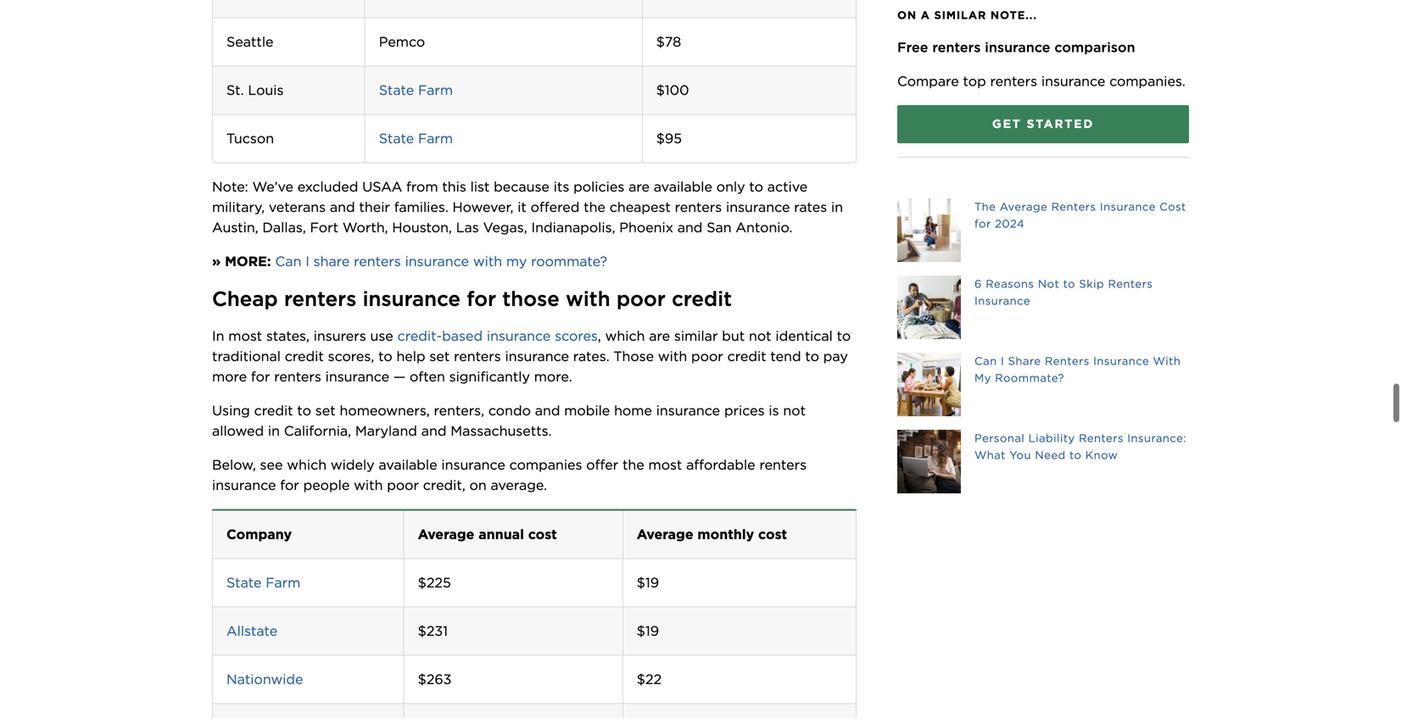 Task type: vqa. For each thing, say whether or not it's contained in the screenshot.


Task type: locate. For each thing, give the bounding box(es) containing it.
similar inside , which are similar but not identical to traditional credit scores, to help set renters insurance rates. those with poor credit tend to pay more for renters insurance — often significantly more.
[[675, 328, 718, 344]]

usaa
[[362, 179, 402, 195]]

to right not
[[1064, 277, 1076, 291]]

0 horizontal spatial similar
[[675, 328, 718, 344]]

1 vertical spatial are
[[649, 328, 670, 344]]

average down credit,
[[418, 526, 475, 543]]

2 $19 from the top
[[637, 623, 659, 640]]

0 horizontal spatial available
[[379, 457, 438, 473]]

cost
[[528, 526, 557, 543], [759, 526, 788, 543]]

2 vertical spatial insurance
[[1094, 355, 1150, 368]]

can up my
[[975, 355, 998, 368]]

the
[[584, 199, 606, 215], [623, 457, 645, 473]]

widely
[[331, 457, 375, 473]]

0 vertical spatial state farm link
[[379, 82, 453, 98]]

1 horizontal spatial in
[[832, 199, 844, 215]]

2 horizontal spatial poor
[[692, 348, 724, 365]]

not inside , which are similar but not identical to traditional credit scores, to help set renters insurance rates. those with poor credit tend to pay more for renters insurance — often significantly more.
[[749, 328, 772, 344]]

the average renters insurance cost for 2024
[[975, 200, 1187, 230]]

can
[[275, 253, 302, 270], [975, 355, 998, 368]]

homeowners,
[[340, 403, 430, 419]]

and down more. at the left of page
[[535, 403, 560, 419]]

are up cheapest
[[629, 179, 650, 195]]

available inside the note: we've excluded usaa from this list because its policies are available only to active military, veterans and their families. however, it offered the cheapest renters insurance rates in austin, dallas, fort worth, houston, las vegas, indianapolis, phoenix and san antonio.
[[654, 179, 713, 195]]

$19
[[637, 575, 659, 591], [637, 623, 659, 640]]

get started
[[993, 117, 1095, 131]]

renters down worth,
[[354, 253, 401, 270]]

with right those
[[658, 348, 688, 365]]

0 vertical spatial state
[[379, 82, 414, 98]]

farm inside table 13156 element
[[266, 575, 301, 591]]

the inside below, see which widely available insurance companies offer the most affordable renters insurance for people with poor credit, on average.
[[623, 457, 645, 473]]

louis
[[248, 82, 284, 98]]

1 vertical spatial $19
[[637, 623, 659, 640]]

1 horizontal spatial average
[[637, 526, 694, 543]]

0 vertical spatial most
[[229, 328, 262, 344]]

companies
[[510, 457, 583, 473]]

to up 'california,'
[[297, 403, 311, 419]]

austin,
[[212, 219, 258, 236]]

state farm link down the pemco
[[379, 82, 453, 98]]

rates
[[795, 199, 828, 215]]

with down widely
[[354, 477, 383, 494]]

1 horizontal spatial the
[[623, 457, 645, 473]]

similar
[[935, 8, 987, 22], [675, 328, 718, 344]]

scores
[[555, 328, 598, 344]]

average left monthly
[[637, 526, 694, 543]]

and left san
[[678, 219, 703, 236]]

the right the offer on the left of the page
[[623, 457, 645, 473]]

in up see
[[268, 423, 280, 439]]

set
[[430, 348, 450, 365], [316, 403, 336, 419]]

1 vertical spatial most
[[649, 457, 683, 473]]

1 horizontal spatial available
[[654, 179, 713, 195]]

top
[[964, 73, 987, 90]]

state
[[379, 82, 414, 98], [379, 130, 414, 147], [227, 575, 262, 591]]

0 horizontal spatial set
[[316, 403, 336, 419]]

1 vertical spatial which
[[287, 457, 327, 473]]

1 horizontal spatial most
[[649, 457, 683, 473]]

renters up skip
[[1052, 200, 1097, 213]]

1 vertical spatial poor
[[692, 348, 724, 365]]

credit,
[[423, 477, 466, 494]]

0 vertical spatial the
[[584, 199, 606, 215]]

2 horizontal spatial average
[[1000, 200, 1048, 213]]

my
[[507, 253, 527, 270]]

0 horizontal spatial which
[[287, 457, 327, 473]]

insurance down below,
[[212, 477, 276, 494]]

mobile
[[565, 403, 610, 419]]

average
[[1000, 200, 1048, 213], [418, 526, 475, 543], [637, 526, 694, 543]]

average for average annual cost
[[418, 526, 475, 543]]

poor inside , which are similar but not identical to traditional credit scores, to help set renters insurance rates. those with poor credit tend to pay more for renters insurance — often significantly more.
[[692, 348, 724, 365]]

which up those
[[606, 328, 645, 344]]

renters down the states,
[[274, 369, 321, 385]]

insurance down those
[[487, 328, 551, 344]]

0 horizontal spatial most
[[229, 328, 262, 344]]

state farm down company
[[227, 575, 301, 591]]

renters down on a similar note...
[[933, 39, 981, 56]]

average for average monthly cost
[[637, 526, 694, 543]]

state down the pemco
[[379, 82, 414, 98]]

renters inside the average renters insurance cost for 2024
[[1052, 200, 1097, 213]]

$19 up $22 at the left
[[637, 623, 659, 640]]

below, see which widely available insurance companies offer the most affordable renters insurance for people with poor credit, on average.
[[212, 457, 811, 494]]

renters up roommate?
[[1045, 355, 1090, 368]]

available up cheapest
[[654, 179, 713, 195]]

for inside , which are similar but not identical to traditional credit scores, to help set renters insurance rates. those with poor credit tend to pay more for renters insurance — often significantly more.
[[251, 369, 270, 385]]

to right need in the right bottom of the page
[[1070, 449, 1082, 462]]

1 $19 from the top
[[637, 575, 659, 591]]

average up 2024
[[1000, 200, 1048, 213]]

0 vertical spatial which
[[606, 328, 645, 344]]

1 cost from the left
[[528, 526, 557, 543]]

to down use
[[379, 348, 393, 365]]

most up traditional
[[229, 328, 262, 344]]

state farm up from
[[379, 130, 453, 147]]

offer
[[587, 457, 619, 473]]

state farm link down company
[[227, 575, 301, 591]]

tend
[[771, 348, 802, 365]]

$19 for $231
[[637, 623, 659, 640]]

0 horizontal spatial i
[[306, 253, 310, 270]]

1 vertical spatial farm
[[418, 130, 453, 147]]

cost for average annual cost
[[528, 526, 557, 543]]

which inside below, see which widely available insurance companies offer the most affordable renters insurance for people with poor credit, on average.
[[287, 457, 327, 473]]

because
[[494, 179, 550, 195]]

comparison
[[1055, 39, 1136, 56]]

0 vertical spatial farm
[[418, 82, 453, 98]]

for inside the average renters insurance cost for 2024
[[975, 217, 992, 230]]

available down maryland
[[379, 457, 438, 473]]

a
[[921, 8, 931, 22]]

2 vertical spatial state farm
[[227, 575, 301, 591]]

1 vertical spatial state farm link
[[379, 130, 453, 147]]

0 vertical spatial set
[[430, 348, 450, 365]]

i inside can i share renters insurance with my roommate?
[[1001, 355, 1005, 368]]

0 vertical spatial $19
[[637, 575, 659, 591]]

0 horizontal spatial poor
[[387, 477, 419, 494]]

insurance left cost
[[1100, 200, 1156, 213]]

in
[[832, 199, 844, 215], [268, 423, 280, 439]]

1 vertical spatial i
[[1001, 355, 1005, 368]]

farm for st. louis
[[418, 82, 453, 98]]

can i share renters insurance with my roommate? link
[[275, 253, 608, 270]]

insurance up more. at the left of page
[[505, 348, 569, 365]]

based
[[442, 328, 483, 344]]

2 vertical spatial state
[[227, 575, 262, 591]]

1 vertical spatial set
[[316, 403, 336, 419]]

1 horizontal spatial not
[[784, 403, 806, 419]]

only
[[717, 179, 746, 195]]

which inside , which are similar but not identical to traditional credit scores, to help set renters insurance rates. those with poor credit tend to pay more for renters insurance — often significantly more.
[[606, 328, 645, 344]]

most left affordable
[[649, 457, 683, 473]]

0 vertical spatial not
[[749, 328, 772, 344]]

with
[[1154, 355, 1182, 368]]

0 horizontal spatial cost
[[528, 526, 557, 543]]

credit up but
[[672, 287, 732, 311]]

1 vertical spatial available
[[379, 457, 438, 473]]

st. louis
[[227, 82, 284, 98]]

renters up san
[[675, 199, 722, 215]]

insurance inside can i share renters insurance with my roommate?
[[1094, 355, 1150, 368]]

can i share renters insurance with my roommate?
[[275, 253, 608, 270]]

state up allstate
[[227, 575, 262, 591]]

credit up the allowed
[[254, 403, 293, 419]]

on a similar note...
[[898, 8, 1038, 22]]

renters right skip
[[1109, 277, 1153, 291]]

offered
[[531, 199, 580, 215]]

poor down but
[[692, 348, 724, 365]]

for up credit-based insurance scores link
[[467, 287, 497, 311]]

2 vertical spatial state farm link
[[227, 575, 301, 591]]

below,
[[212, 457, 256, 473]]

for down traditional
[[251, 369, 270, 385]]

st.
[[227, 82, 244, 98]]

insurance inside the note: we've excluded usaa from this list because its policies are available only to active military, veterans and their families. however, it offered the cheapest renters insurance rates in austin, dallas, fort worth, houston, las vegas, indianapolis, phoenix and san antonio.
[[726, 199, 790, 215]]

0 horizontal spatial not
[[749, 328, 772, 344]]

1 vertical spatial can
[[975, 355, 998, 368]]

the down 'policies'
[[584, 199, 606, 215]]

with inside below, see which widely available insurance companies offer the most affordable renters insurance for people with poor credit, on average.
[[354, 477, 383, 494]]

poor left credit,
[[387, 477, 419, 494]]

started
[[1027, 117, 1095, 131]]

2 cost from the left
[[759, 526, 788, 543]]

0 vertical spatial available
[[654, 179, 713, 195]]

1 horizontal spatial poor
[[617, 287, 666, 311]]

available
[[654, 179, 713, 195], [379, 457, 438, 473]]

state farm for st. louis
[[379, 82, 453, 98]]

similar right the a
[[935, 8, 987, 22]]

1 horizontal spatial can
[[975, 355, 998, 368]]

antonio.
[[736, 219, 793, 236]]

renters up know
[[1079, 432, 1124, 445]]

active
[[768, 179, 808, 195]]

1 horizontal spatial set
[[430, 348, 450, 365]]

to inside 6 reasons not to skip renters insurance
[[1064, 277, 1076, 291]]

0 horizontal spatial average
[[418, 526, 475, 543]]

available inside below, see which widely available insurance companies offer the most affordable renters insurance for people with poor credit, on average.
[[379, 457, 438, 473]]

0 vertical spatial in
[[832, 199, 844, 215]]

state farm for tucson
[[379, 130, 453, 147]]

1 horizontal spatial i
[[1001, 355, 1005, 368]]

poor
[[617, 287, 666, 311], [692, 348, 724, 365], [387, 477, 419, 494]]

are up those
[[649, 328, 670, 344]]

its
[[554, 179, 570, 195]]

2 vertical spatial farm
[[266, 575, 301, 591]]

0 vertical spatial similar
[[935, 8, 987, 22]]

cost
[[1160, 200, 1187, 213]]

the inside the note: we've excluded usaa from this list because its policies are available only to active military, veterans and their families. however, it offered the cheapest renters insurance rates in austin, dallas, fort worth, houston, las vegas, indianapolis, phoenix and san antonio.
[[584, 199, 606, 215]]

insurance left with at right
[[1094, 355, 1150, 368]]

insurance down reasons
[[975, 294, 1031, 308]]

insurance
[[1100, 200, 1156, 213], [975, 294, 1031, 308], [1094, 355, 1150, 368]]

see
[[260, 457, 283, 473]]

0 horizontal spatial the
[[584, 199, 606, 215]]

1 vertical spatial state
[[379, 130, 414, 147]]

which up people
[[287, 457, 327, 473]]

1 vertical spatial state farm
[[379, 130, 453, 147]]

insurance up antonio.
[[726, 199, 790, 215]]

which
[[606, 328, 645, 344], [287, 457, 327, 473]]

cost right monthly
[[759, 526, 788, 543]]

state farm
[[379, 82, 453, 98], [379, 130, 453, 147], [227, 575, 301, 591]]

2 vertical spatial poor
[[387, 477, 419, 494]]

not right but
[[749, 328, 772, 344]]

you
[[1010, 449, 1032, 462]]

state farm link up from
[[379, 130, 453, 147]]

for down see
[[280, 477, 299, 494]]

renters down is
[[760, 457, 807, 473]]

table 13156 element
[[213, 511, 856, 719]]

states,
[[266, 328, 310, 344]]

0 vertical spatial insurance
[[1100, 200, 1156, 213]]

1 vertical spatial the
[[623, 457, 645, 473]]

are inside the note: we've excluded usaa from this list because its policies are available only to active military, veterans and their families. however, it offered the cheapest renters insurance rates in austin, dallas, fort worth, houston, las vegas, indianapolis, phoenix and san antonio.
[[629, 179, 650, 195]]

poor up those
[[617, 287, 666, 311]]

free
[[898, 39, 929, 56]]

insurance right home
[[657, 403, 721, 419]]

not inside using credit to set homeowners, renters, condo and mobile home insurance prices is not allowed in california, maryland and massachusetts.
[[784, 403, 806, 419]]

state farm link inside table 13156 element
[[227, 575, 301, 591]]

farm down the pemco
[[418, 82, 453, 98]]

renters
[[1052, 200, 1097, 213], [1109, 277, 1153, 291], [1045, 355, 1090, 368], [1079, 432, 1124, 445]]

0 vertical spatial can
[[275, 253, 302, 270]]

can inside can i share renters insurance with my roommate?
[[975, 355, 998, 368]]

annual
[[479, 526, 524, 543]]

farm up from
[[418, 130, 453, 147]]

1 vertical spatial insurance
[[975, 294, 1031, 308]]

monthly
[[698, 526, 755, 543]]

veterans
[[269, 199, 326, 215]]

renters inside can i share renters insurance with my roommate?
[[1045, 355, 1090, 368]]

roommate?
[[531, 253, 608, 270]]

to right "only"
[[750, 179, 764, 195]]

insurance inside the average renters insurance cost for 2024
[[1100, 200, 1156, 213]]

farm down company
[[266, 575, 301, 591]]

1 vertical spatial in
[[268, 423, 280, 439]]

1 horizontal spatial which
[[606, 328, 645, 344]]

most inside below, see which widely available insurance companies offer the most affordable renters insurance for people with poor credit, on average.
[[649, 457, 683, 473]]

can down dallas, at the left top of page
[[275, 253, 302, 270]]

renters
[[933, 39, 981, 56], [991, 73, 1038, 90], [675, 199, 722, 215], [354, 253, 401, 270], [284, 287, 357, 311], [454, 348, 501, 365], [274, 369, 321, 385], [760, 457, 807, 473]]

0 horizontal spatial in
[[268, 423, 280, 439]]

state farm down the pemco
[[379, 82, 453, 98]]

cost right annual
[[528, 526, 557, 543]]

set up often
[[430, 348, 450, 365]]

state up the usaa
[[379, 130, 414, 147]]

most
[[229, 328, 262, 344], [649, 457, 683, 473]]

1 vertical spatial similar
[[675, 328, 718, 344]]

renters inside the note: we've excluded usaa from this list because its policies are available only to active military, veterans and their families. however, it offered the cheapest renters insurance rates in austin, dallas, fort worth, houston, las vegas, indianapolis, phoenix and san antonio.
[[675, 199, 722, 215]]

0 vertical spatial i
[[306, 253, 310, 270]]

set up 'california,'
[[316, 403, 336, 419]]

0 vertical spatial are
[[629, 179, 650, 195]]

insurance down comparison
[[1042, 73, 1106, 90]]

get started link
[[898, 105, 1190, 143]]

roommate?
[[996, 372, 1065, 385]]

0 horizontal spatial can
[[275, 253, 302, 270]]

1 vertical spatial not
[[784, 403, 806, 419]]

for down the
[[975, 217, 992, 230]]

$78
[[657, 33, 682, 50]]

0 vertical spatial state farm
[[379, 82, 453, 98]]

$19 down average monthly cost
[[637, 575, 659, 591]]

with inside , which are similar but not identical to traditional credit scores, to help set renters insurance rates. those with poor credit tend to pay more for renters insurance — often significantly more.
[[658, 348, 688, 365]]

similar left but
[[675, 328, 718, 344]]

1 horizontal spatial cost
[[759, 526, 788, 543]]

but
[[722, 328, 745, 344]]

phoenix
[[620, 219, 674, 236]]

» more:
[[212, 253, 271, 270]]

not right is
[[784, 403, 806, 419]]

in right rates
[[832, 199, 844, 215]]



Task type: describe. For each thing, give the bounding box(es) containing it.
list
[[471, 179, 490, 195]]

personal liability renters insurance: what you need to know link
[[898, 430, 1190, 494]]

for inside below, see which widely available insurance companies offer the most affordable renters insurance for people with poor credit, on average.
[[280, 477, 299, 494]]

renters,
[[434, 403, 485, 419]]

those
[[503, 287, 560, 311]]

pay
[[824, 348, 848, 365]]

massachusetts.
[[451, 423, 552, 439]]

nationwide
[[227, 672, 303, 688]]

i for share
[[1001, 355, 1005, 368]]

credit down the states,
[[285, 348, 324, 365]]

,
[[598, 328, 602, 344]]

in inside using credit to set homeowners, renters, condo and mobile home insurance prices is not allowed in california, maryland and massachusetts.
[[268, 423, 280, 439]]

can for can i share renters insurance with my roommate?
[[975, 355, 998, 368]]

this
[[442, 179, 467, 195]]

it
[[518, 199, 527, 215]]

6 reasons not to skip renters insurance
[[975, 277, 1153, 308]]

1 horizontal spatial similar
[[935, 8, 987, 22]]

those
[[614, 348, 654, 365]]

free renters insurance comparison
[[898, 39, 1136, 56]]

credit-
[[398, 328, 442, 344]]

in inside the note: we've excluded usaa from this list because its policies are available only to active military, veterans and their families. however, it offered the cheapest renters insurance rates in austin, dallas, fort worth, houston, las vegas, indianapolis, phoenix and san antonio.
[[832, 199, 844, 215]]

state farm inside table 13156 element
[[227, 575, 301, 591]]

credit down but
[[728, 348, 767, 365]]

insurance down "houston,"
[[405, 253, 469, 270]]

identical
[[776, 328, 833, 344]]

worth,
[[343, 219, 388, 236]]

excluded
[[298, 179, 358, 195]]

policies
[[574, 179, 625, 195]]

allstate
[[227, 623, 278, 640]]

note: we've excluded usaa from this list because its policies are available only to active military, veterans and their families. however, it offered the cheapest renters insurance rates in austin, dallas, fort worth, houston, las vegas, indianapolis, phoenix and san antonio.
[[212, 179, 848, 236]]

renters inside the personal liability renters insurance: what you need to know
[[1079, 432, 1124, 445]]

cheapest
[[610, 199, 671, 215]]

to inside the note: we've excluded usaa from this list because its policies are available only to active military, veterans and their families. however, it offered the cheapest renters insurance rates in austin, dallas, fort worth, houston, las vegas, indianapolis, phoenix and san antonio.
[[750, 179, 764, 195]]

in
[[212, 328, 224, 344]]

get
[[993, 117, 1022, 131]]

fort
[[310, 219, 339, 236]]

las
[[456, 219, 479, 236]]

state farm link for tucson
[[379, 130, 453, 147]]

their
[[359, 199, 390, 215]]

can for can i share renters insurance with my roommate?
[[275, 253, 302, 270]]

to inside using credit to set homeowners, renters, condo and mobile home insurance prices is not allowed in california, maryland and massachusetts.
[[297, 403, 311, 419]]

on
[[470, 477, 487, 494]]

insurance down scores,
[[326, 369, 390, 385]]

$100
[[657, 82, 690, 98]]

average monthly cost
[[637, 526, 788, 543]]

personal
[[975, 432, 1025, 445]]

compare
[[898, 73, 960, 90]]

state inside table 13156 element
[[227, 575, 262, 591]]

farm for tucson
[[418, 130, 453, 147]]

prices
[[725, 403, 765, 419]]

credit inside using credit to set homeowners, renters, condo and mobile home insurance prices is not allowed in california, maryland and massachusetts.
[[254, 403, 293, 419]]

need
[[1036, 449, 1066, 462]]

$225
[[418, 575, 451, 591]]

insurance down 'note...'
[[985, 39, 1051, 56]]

average annual cost
[[418, 526, 557, 543]]

$22
[[637, 672, 662, 688]]

to up the pay
[[837, 328, 851, 344]]

on
[[898, 8, 917, 22]]

share
[[314, 253, 350, 270]]

to inside the personal liability renters insurance: what you need to know
[[1070, 449, 1082, 462]]

0 vertical spatial poor
[[617, 287, 666, 311]]

houston,
[[392, 219, 452, 236]]

my
[[975, 372, 992, 385]]

set inside , which are similar but not identical to traditional credit scores, to help set renters insurance rates. those with poor credit tend to pay more for renters insurance — often significantly more.
[[430, 348, 450, 365]]

renters inside below, see which widely available insurance companies offer the most affordable renters insurance for people with poor credit, on average.
[[760, 457, 807, 473]]

»
[[212, 253, 221, 270]]

renters down share
[[284, 287, 357, 311]]

i for share
[[306, 253, 310, 270]]

6 reasons not to skip renters insurance link
[[898, 276, 1190, 339]]

military,
[[212, 199, 265, 215]]

can i share renters insurance with my roommate? link
[[898, 353, 1190, 417]]

scores,
[[328, 348, 374, 365]]

allstate link
[[227, 623, 278, 640]]

set inside using credit to set homeowners, renters, condo and mobile home insurance prices is not allowed in california, maryland and massachusetts.
[[316, 403, 336, 419]]

is
[[769, 403, 780, 419]]

traditional
[[212, 348, 281, 365]]

—
[[394, 369, 406, 385]]

what
[[975, 449, 1006, 462]]

affordable
[[687, 457, 756, 473]]

state for st. louis
[[379, 82, 414, 98]]

home
[[614, 403, 652, 419]]

in most states, insurers use credit-based insurance scores
[[212, 328, 598, 344]]

renters down free renters insurance comparison
[[991, 73, 1038, 90]]

$19 for $225
[[637, 575, 659, 591]]

insurance up on
[[442, 457, 506, 473]]

the average renters insurance cost for 2024 link
[[898, 199, 1190, 262]]

personal liability renters insurance: what you need to know
[[975, 432, 1187, 462]]

are inside , which are similar but not identical to traditional credit scores, to help set renters insurance rates. those with poor credit tend to pay more for renters insurance — often significantly more.
[[649, 328, 670, 344]]

average inside the average renters insurance cost for 2024
[[1000, 200, 1048, 213]]

$95
[[657, 130, 682, 147]]

using
[[212, 403, 250, 419]]

compare top renters insurance companies.
[[898, 73, 1186, 90]]

and down renters,
[[422, 423, 447, 439]]

company
[[227, 526, 292, 543]]

know
[[1086, 449, 1119, 462]]

with left my at the left of page
[[473, 253, 502, 270]]

and down excluded
[[330, 199, 355, 215]]

often
[[410, 369, 445, 385]]

san
[[707, 219, 732, 236]]

using credit to set homeowners, renters, condo and mobile home insurance prices is not allowed in california, maryland and massachusetts.
[[212, 403, 810, 439]]

insurance inside 6 reasons not to skip renters insurance
[[975, 294, 1031, 308]]

note:
[[212, 179, 248, 195]]

poor inside below, see which widely available insurance companies offer the most affordable renters insurance for people with poor credit, on average.
[[387, 477, 419, 494]]

with up ,
[[566, 287, 611, 311]]

help
[[397, 348, 426, 365]]

maryland
[[355, 423, 417, 439]]

companies.
[[1110, 73, 1186, 90]]

use
[[370, 328, 394, 344]]

however,
[[453, 199, 514, 215]]

insurance inside using credit to set homeowners, renters, condo and mobile home insurance prices is not allowed in california, maryland and massachusetts.
[[657, 403, 721, 419]]

renters up significantly
[[454, 348, 501, 365]]

state farm link for st. louis
[[379, 82, 453, 98]]

to down the identical
[[806, 348, 820, 365]]

pemco
[[379, 33, 425, 50]]

skip
[[1080, 277, 1105, 291]]

liability
[[1029, 432, 1076, 445]]

insurance up in most states, insurers use credit-based insurance scores
[[363, 287, 461, 311]]

significantly
[[449, 369, 530, 385]]

renters inside 6 reasons not to skip renters insurance
[[1109, 277, 1153, 291]]

dallas,
[[263, 219, 306, 236]]

more
[[212, 369, 247, 385]]

credit-based insurance scores link
[[398, 328, 598, 344]]

share
[[1009, 355, 1042, 368]]

cost for average monthly cost
[[759, 526, 788, 543]]

insurers
[[314, 328, 366, 344]]

not
[[1039, 277, 1060, 291]]

2024
[[996, 217, 1025, 230]]

allowed
[[212, 423, 264, 439]]

we've
[[252, 179, 294, 195]]

state for tucson
[[379, 130, 414, 147]]



